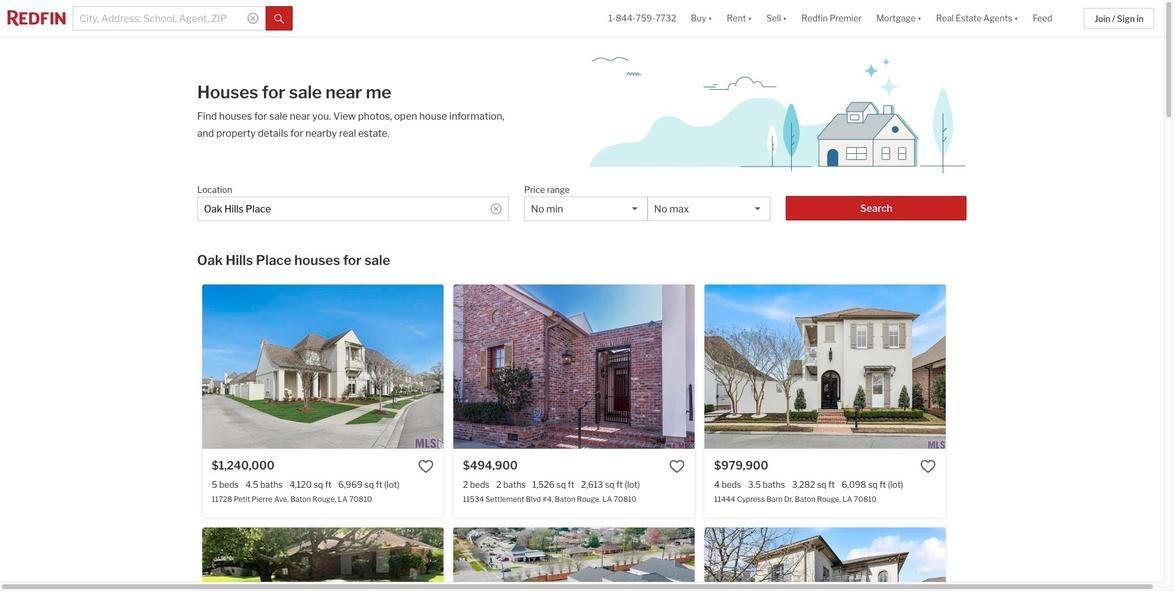 Task type: describe. For each thing, give the bounding box(es) containing it.
2 photo of 1322 barkley dr, baton rouge, la 70810 image from the left
[[443, 528, 685, 592]]

1 photo of 12261 myers park ave, baton rouge, la 70810 image from the left
[[705, 528, 946, 592]]

search input image
[[491, 204, 502, 215]]

2 photo of 11668 settlement blvd, baton rouge, la 70810 image from the left
[[695, 528, 936, 592]]

favorite button checkbox
[[921, 459, 937, 475]]

city, address, school, agent, zip search field for search input icon
[[73, 6, 266, 31]]

1 favorite button image from the left
[[669, 459, 685, 475]]

2 photo of 11444 cypress barn dr, baton rouge, la 70810 image from the left
[[946, 285, 1174, 449]]

2 photo of 11534 settlement blvd #4, baton rouge, la 70810 image from the left
[[695, 285, 936, 449]]

1 photo of 11728 petit pierre ave, baton rouge, la 70810 image from the left
[[202, 285, 444, 449]]

1 photo of 1322 barkley dr, baton rouge, la 70810 image from the left
[[202, 528, 444, 592]]

2 favorite button checkbox from the left
[[669, 459, 685, 475]]

1 photo of 11444 cypress barn dr, baton rouge, la 70810 image from the left
[[705, 285, 946, 449]]



Task type: locate. For each thing, give the bounding box(es) containing it.
1 horizontal spatial favorite button checkbox
[[669, 459, 685, 475]]

1 photo of 11534 settlement blvd #4, baton rouge, la 70810 image from the left
[[453, 285, 695, 449]]

favorite button checkbox
[[418, 459, 434, 475], [669, 459, 685, 475]]

1 photo of 11668 settlement blvd, baton rouge, la 70810 image from the left
[[453, 528, 695, 592]]

photo of 1322 barkley dr, baton rouge, la 70810 image
[[202, 528, 444, 592], [443, 528, 685, 592]]

submit search image
[[274, 14, 284, 24]]

0 vertical spatial city, address, school, agent, zip search field
[[73, 6, 266, 31]]

1 horizontal spatial favorite button image
[[921, 459, 937, 475]]

City, Address, School, Agent, ZIP search field
[[73, 6, 266, 31], [197, 197, 509, 221]]

favorite button image
[[418, 459, 434, 475]]

1 favorite button checkbox from the left
[[418, 459, 434, 475]]

2 favorite button image from the left
[[921, 459, 937, 475]]

0 horizontal spatial favorite button image
[[669, 459, 685, 475]]

photo of 11668 settlement blvd, baton rouge, la 70810 image
[[453, 528, 695, 592], [695, 528, 936, 592]]

favorite button image
[[669, 459, 685, 475], [921, 459, 937, 475]]

2 photo of 11728 petit pierre ave, baton rouge, la 70810 image from the left
[[443, 285, 685, 449]]

search input image
[[248, 13, 259, 24]]

photo of 11444 cypress barn dr, baton rouge, la 70810 image
[[705, 285, 946, 449], [946, 285, 1174, 449]]

photo of 11728 petit pierre ave, baton rouge, la 70810 image
[[202, 285, 444, 449], [443, 285, 685, 449]]

1 vertical spatial city, address, school, agent, zip search field
[[197, 197, 509, 221]]

2 photo of 12261 myers park ave, baton rouge, la 70810 image from the left
[[946, 528, 1174, 592]]

city, address, school, agent, zip search field for search input image
[[197, 197, 509, 221]]

photo of 12261 myers park ave, baton rouge, la 70810 image
[[705, 528, 946, 592], [946, 528, 1174, 592]]

0 horizontal spatial favorite button checkbox
[[418, 459, 434, 475]]

photo of 11534 settlement blvd #4, baton rouge, la 70810 image
[[453, 285, 695, 449], [695, 285, 936, 449]]



Task type: vqa. For each thing, say whether or not it's contained in the screenshot.
ft for $1,534+ /mo
no



